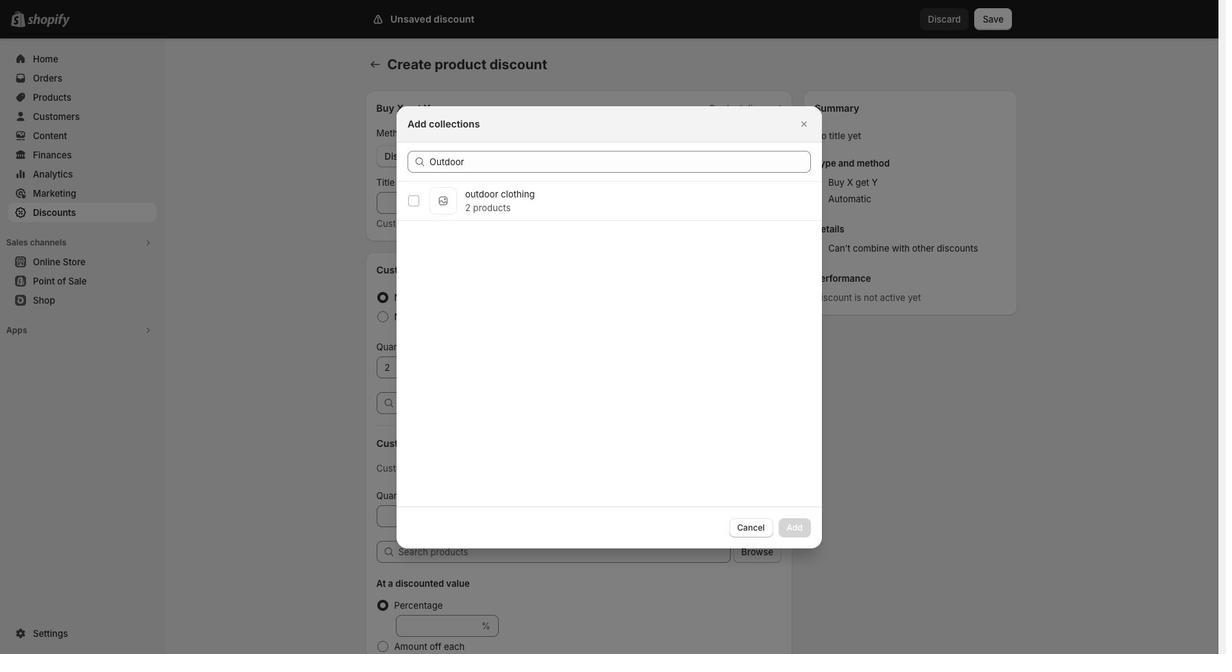 Task type: describe. For each thing, give the bounding box(es) containing it.
Search collections text field
[[429, 151, 811, 173]]



Task type: locate. For each thing, give the bounding box(es) containing it.
dialog
[[0, 106, 1218, 549]]

shopify image
[[27, 14, 70, 27]]



Task type: vqa. For each thing, say whether or not it's contained in the screenshot.
Filter reports text field
no



